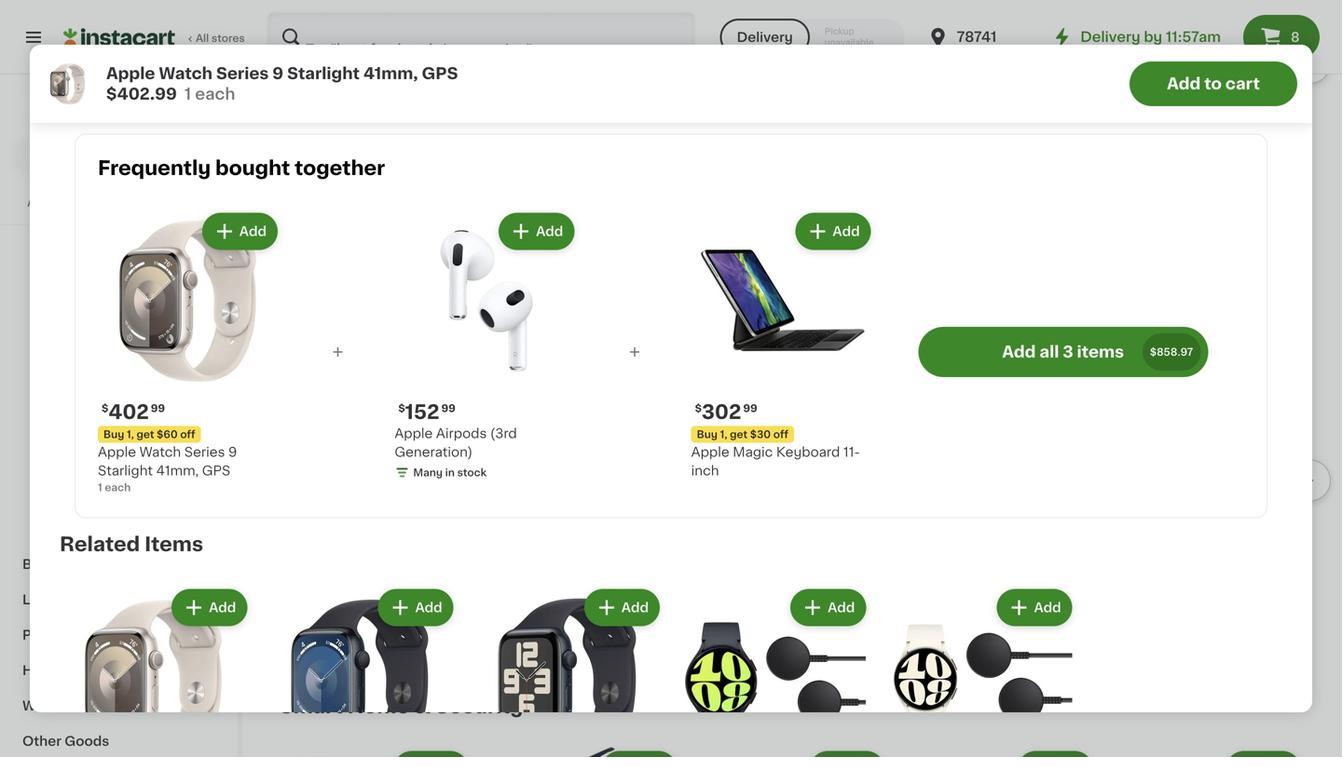 Task type: describe. For each thing, give the bounding box(es) containing it.
1 horizontal spatial smart home & security link
[[280, 696, 523, 718]]

pd30
[[826, 568, 863, 581]]

$ 192 99
[[1115, 115, 1173, 134]]

18 for celsius live fit sparkling fitness drink, variety pack, 18 x 12 fl oz 18 x 12 fl oz many in stock
[[266, 67, 277, 77]]

add all 3 items
[[1002, 344, 1124, 360]]

9 inside the apple watch series 9 starlight 41mm, gps $402.99 1 each
[[272, 66, 283, 82]]

scosche powervolt pd30 usb-c 30w power delivery mini fast charger, 2-pack 2 ct
[[696, 568, 876, 634]]

preferred
[[330, 139, 391, 152]]

off for 302
[[773, 430, 789, 440]]

2 vertical spatial home
[[347, 697, 409, 717]]

fast
[[726, 605, 754, 618]]

0 vertical spatial phones
[[280, 271, 357, 291]]

$ 302 99
[[695, 402, 757, 422]]

magic
[[733, 446, 773, 459]]

beer & cider link
[[11, 547, 226, 582]]

8 inside oral-b cross action toothbrush, soft or medium, 8 ct
[[678, 67, 687, 80]]

99 for 302
[[743, 403, 757, 414]]

0 vertical spatial x
[[284, 48, 291, 61]]

video inside tv & video link
[[68, 327, 105, 340]]

0 horizontal spatial security
[[133, 398, 188, 411]]

& inside home electronics & appliances
[[154, 433, 164, 446]]

goods for other goods
[[65, 735, 109, 748]]

delivery button
[[720, 19, 810, 56]]

fl for oz,
[[577, 48, 585, 61]]

lcd
[[1239, 158, 1268, 171]]

soft
[[760, 48, 787, 61]]

$402.99
[[106, 86, 177, 102]]

many inside button
[[298, 605, 328, 615]]

laundry
[[1091, 48, 1145, 61]]

view more link for phones & wearables
[[1221, 272, 1305, 290]]

stock inside celsius live fit sparkling fitness drink, variety pack, 18 x 12 fl oz 18 x 12 fl oz many in stock
[[329, 85, 358, 95]]

b
[[711, 30, 721, 43]]

health & personal care
[[22, 665, 179, 678]]

add to cart
[[1167, 76, 1260, 92]]

live for zero
[[524, 11, 550, 24]]

11:57am
[[1166, 30, 1221, 44]]

delivery for delivery
[[737, 31, 793, 44]]

view for smart home & security
[[1221, 700, 1254, 714]]

computers & accessories link
[[11, 476, 226, 512]]

252
[[914, 115, 952, 134]]

1 vertical spatial 41mm,
[[156, 464, 199, 478]]

starlight inside the apple watch series 9 starlight 41mm, gps $402.99 1 each
[[287, 66, 360, 82]]

99 for 152
[[441, 403, 456, 414]]

airpods
[[436, 427, 487, 440]]

wine link
[[11, 689, 226, 724]]

home electronics & appliances
[[34, 433, 164, 465]]

view more for smart home & security
[[1221, 700, 1292, 714]]

0 horizontal spatial phones & wearables
[[34, 363, 169, 376]]

health
[[22, 665, 67, 678]]

apple inside the apple watch series 9 starlight 41mm, gps $402.99 1 each
[[106, 66, 155, 82]]

0 vertical spatial view
[[63, 161, 89, 171]]

electronics link
[[11, 139, 226, 174]]

tv & video link
[[11, 316, 226, 351]]

+
[[224, 30, 232, 43]]

$ for 92
[[283, 116, 290, 126]]

& inside the beer & cider link
[[57, 558, 68, 571]]

& inside tv & video link
[[54, 327, 64, 340]]

1 horizontal spatial apple watch series 9 starlight 41mm, gps 1 each
[[488, 568, 627, 615]]

drink, for variety
[[317, 30, 355, 43]]

apple inside the apple airpods (3rd generation)
[[395, 427, 433, 440]]

each inside belkin 10w dual wireless charging pad qi-certified, white 1 each
[[911, 624, 937, 634]]

buy 1, get $60 off
[[103, 430, 195, 440]]

delivery by 11:57am link
[[1051, 26, 1221, 48]]

tv & video
[[34, 327, 105, 340]]

items
[[1077, 344, 1124, 360]]

save
[[175, 198, 199, 208]]

electronics inside home electronics & appliances
[[77, 433, 150, 446]]

fit for zero
[[554, 11, 570, 24]]

ultra
[[1197, 30, 1228, 43]]

action
[[766, 30, 808, 43]]

other goods
[[22, 735, 109, 748]]

service type group
[[720, 19, 905, 56]]

cameras link
[[11, 245, 226, 281]]

1 horizontal spatial phones & wearables
[[280, 271, 492, 291]]

1 vertical spatial watch
[[139, 446, 181, 459]]

(3.99k)
[[129, 69, 167, 79]]

$ 402 99
[[102, 402, 165, 422]]

view more for phones & wearables
[[1221, 274, 1292, 287]]

tv inside hisense 43" class - a45h series - 1080p led lcd tv
[[1271, 158, 1288, 171]]

each inside product group
[[105, 483, 131, 493]]

26"-
[[394, 139, 423, 152]]

1 horizontal spatial security
[[435, 697, 523, 717]]

computers & accessories
[[34, 487, 205, 500]]

full-
[[280, 158, 308, 171]]

sparkling for pack,
[[367, 11, 428, 24]]

1 vertical spatial smart
[[280, 697, 343, 717]]

many in stock inside button
[[298, 605, 372, 615]]

1 horizontal spatial wearables
[[383, 271, 492, 291]]

view more link for smart home & security
[[1221, 698, 1305, 716]]

pad
[[967, 587, 992, 600]]

pack, inside celsius live fit sparkling fitness drink, zero sugar, variety pack, 12 fl oz, 18 ct
[[521, 48, 556, 61]]

2 vertical spatial starlight
[[488, 587, 543, 600]]

buy for 302
[[697, 430, 718, 440]]

live for variety
[[317, 11, 344, 24]]

belkin 10w dual wireless charging pad qi-certified, white 1 each
[[904, 568, 1077, 634]]

1 vertical spatial phones & wearables link
[[11, 351, 226, 387]]

detergent,
[[1148, 48, 1219, 61]]

in inside "many in stock" button
[[330, 605, 340, 615]]

12 for pack,
[[560, 48, 573, 61]]

celsius for celsius live fit sparkling fitness drink, zero sugar, variety pack, 12 fl oz, 18 ct
[[472, 11, 520, 24]]

home electronics & appliances link
[[11, 422, 226, 476]]

many inside sanus preferred 26"-55" full-motion tv mount many in stock
[[298, 180, 328, 190]]

0 horizontal spatial fl
[[302, 67, 309, 77]]

wifi & networking
[[34, 523, 151, 536]]

celsius live fit sparkling fitness drink, zero sugar, variety pack, 12 fl oz, 18 ct button
[[472, 0, 664, 101]]

1080p
[[1165, 158, 1206, 171]]

a45h
[[1243, 139, 1280, 152]]

all stores
[[196, 33, 245, 43]]

192
[[1122, 115, 1157, 134]]

30w
[[743, 587, 774, 600]]

all
[[1040, 344, 1059, 360]]

many in stock button
[[280, 322, 473, 621]]

2 horizontal spatial 41mm,
[[546, 587, 588, 600]]

pack, inside celsius live fit sparkling fitness drink, variety pack, 18 x 12 fl oz 18 x 12 fl oz many in stock
[[407, 30, 442, 43]]

video inside 'video games' link
[[34, 221, 71, 234]]

view pricing policy link
[[63, 158, 174, 173]]

1 vertical spatial x
[[280, 67, 286, 77]]

beer & cider
[[22, 558, 108, 571]]

get for 402
[[137, 430, 154, 440]]

2 horizontal spatial gps
[[592, 587, 620, 600]]

more for phones & wearables
[[1257, 274, 1292, 287]]

wireless
[[1011, 568, 1066, 581]]

0 vertical spatial oz
[[323, 48, 338, 61]]

cables
[[34, 292, 79, 305]]

chargers
[[97, 292, 157, 305]]

stock inside sanus preferred 26"-55" full-motion tv mount many in stock
[[342, 180, 372, 190]]

frequently bought together
[[98, 158, 385, 178]]

class
[[1194, 139, 1231, 152]]

cart
[[1225, 76, 1260, 92]]

usb-
[[696, 587, 730, 600]]

membership
[[92, 198, 159, 208]]

ct inside oral-b cross action toothbrush, soft or medium, 8 ct
[[691, 67, 704, 80]]

12 for x
[[294, 48, 308, 61]]

1 vertical spatial -
[[1156, 158, 1162, 171]]

crest 3d whitestrips, 40 + 20 strips
[[60, 30, 232, 61]]

tv inside sanus preferred 26"-55" full-motion tv mount many in stock
[[358, 158, 374, 171]]

$ 342 99
[[699, 115, 762, 134]]

$30
[[750, 430, 771, 440]]

scosche
[[696, 568, 753, 581]]

stores
[[211, 33, 245, 43]]

152
[[405, 402, 439, 422]]

pack
[[830, 605, 861, 618]]

view for phones & wearables
[[1221, 274, 1254, 287]]

apple inside item carousel "region"
[[488, 568, 526, 581]]

1, for 402
[[127, 430, 134, 440]]

goods for paper goods
[[65, 629, 110, 642]]

3
[[1063, 344, 1073, 360]]

$60
[[157, 430, 178, 440]]

variety inside celsius live fit sparkling fitness drink, variety pack, 18 x 12 fl oz 18 x 12 fl oz many in stock
[[358, 30, 404, 43]]

(3rd
[[490, 427, 517, 440]]

3d
[[99, 30, 118, 43]]

0 vertical spatial home
[[76, 398, 116, 411]]

drink, for zero
[[523, 30, 561, 43]]

9 inside item carousel "region"
[[618, 568, 627, 581]]

sanus
[[280, 139, 327, 152]]

& inside computers & accessories link
[[111, 487, 121, 500]]

1 inside the apple watch series 9 starlight 41mm, gps $402.99 1 each
[[184, 86, 191, 102]]

$ for 302
[[695, 403, 702, 414]]

30 ct
[[60, 84, 87, 94]]

led
[[1209, 158, 1236, 171]]

$ 252 99
[[907, 115, 969, 134]]



Task type: vqa. For each thing, say whether or not it's contained in the screenshot.
Best to the top
no



Task type: locate. For each thing, give the bounding box(es) containing it.
add costco membership to save
[[27, 198, 199, 208]]

1 live from the left
[[317, 11, 344, 24]]

wifi & networking link
[[11, 512, 226, 547]]

celsius inside celsius live fit sparkling fitness drink, variety pack, 18 x 12 fl oz 18 x 12 fl oz many in stock
[[266, 11, 314, 24]]

instacart logo image
[[63, 26, 175, 48]]

1 vertical spatial wearables
[[100, 363, 169, 376]]

0 vertical spatial smart home & security
[[34, 398, 188, 411]]

99 right 152
[[441, 403, 456, 414]]

cross
[[724, 30, 762, 43]]

pods
[[1123, 30, 1162, 43]]

wifi
[[34, 523, 58, 536]]

watch inside item carousel "region"
[[529, 568, 571, 581]]

99 for 192
[[1159, 116, 1173, 126]]

dual
[[978, 568, 1008, 581]]

-
[[1234, 139, 1240, 152], [1156, 158, 1162, 171]]

99 for 162
[[535, 116, 549, 126]]

view more
[[1221, 274, 1292, 287], [1221, 700, 1292, 714]]

electronics down 402
[[77, 433, 150, 446]]

1 horizontal spatial sparkling
[[574, 11, 634, 24]]

variety inside celsius live fit sparkling fitness drink, zero sugar, variety pack, 12 fl oz, 18 ct
[[472, 48, 518, 61]]

2 vertical spatial 41mm,
[[546, 587, 588, 600]]

1, down 302 on the right bottom of the page
[[720, 430, 727, 440]]

item carousel region containing add
[[280, 314, 1331, 666]]

12 down zero
[[560, 48, 573, 61]]

frequently
[[98, 158, 211, 178]]

together
[[295, 158, 385, 178]]

99 inside "$ 192 99"
[[1159, 116, 1173, 126]]

1 horizontal spatial starlight
[[287, 66, 360, 82]]

2 goods from the top
[[65, 735, 109, 748]]

phones & wearables
[[280, 271, 492, 291], [34, 363, 169, 376]]

ct down the sugar, in the top of the page
[[628, 48, 642, 61]]

charging
[[904, 587, 963, 600]]

1 horizontal spatial smart home & security
[[280, 697, 523, 717]]

1 sparkling from the left
[[367, 11, 428, 24]]

1 horizontal spatial gps
[[422, 66, 458, 82]]

0 horizontal spatial sparkling
[[367, 11, 428, 24]]

402
[[108, 402, 149, 422]]

1 vertical spatial video
[[68, 327, 105, 340]]

0 horizontal spatial starlight
[[98, 464, 153, 478]]

1 vertical spatial view more link
[[1221, 698, 1305, 716]]

99 inside the $ 402 99
[[151, 403, 165, 414]]

related
[[60, 535, 140, 554]]

buy for 402
[[103, 430, 124, 440]]

delivery up soft
[[737, 31, 793, 44]]

$ inside $ 92 99
[[283, 116, 290, 126]]

0 vertical spatial item carousel region
[[280, 0, 1331, 240]]

99 for 402
[[151, 403, 165, 414]]

0 vertical spatial 41mm,
[[363, 66, 418, 82]]

2 get from the left
[[730, 430, 748, 440]]

1 vertical spatial apple watch series 9 starlight 41mm, gps 1 each
[[488, 568, 627, 615]]

each inside the apple watch series 9 starlight 41mm, gps $402.99 1 each
[[195, 86, 235, 102]]

buy down 302 on the right bottom of the page
[[697, 430, 718, 440]]

99 right "192"
[[1159, 116, 1173, 126]]

2 sparkling from the left
[[574, 11, 634, 24]]

drink, inside celsius live fit sparkling fitness drink, zero sugar, variety pack, 12 fl oz, 18 ct
[[523, 30, 561, 43]]

0 vertical spatial starlight
[[287, 66, 360, 82]]

0 horizontal spatial tv
[[34, 327, 51, 340]]

add button
[[204, 215, 276, 248], [501, 215, 573, 248], [797, 215, 869, 248], [603, 327, 675, 361], [811, 327, 883, 361], [1019, 327, 1091, 361], [1227, 327, 1299, 361], [173, 591, 245, 625], [380, 591, 452, 625], [586, 591, 658, 625], [792, 591, 864, 625], [999, 591, 1071, 625]]

1 horizontal spatial 9
[[272, 66, 283, 82]]

99 right 92
[[318, 116, 332, 126]]

stock
[[329, 85, 358, 95], [122, 102, 152, 113], [1154, 102, 1183, 113], [342, 180, 372, 190], [457, 468, 487, 478], [342, 605, 372, 615], [758, 642, 788, 652]]

0 vertical spatial phones & wearables link
[[280, 270, 492, 292]]

fitness left zero
[[472, 30, 520, 43]]

8
[[1291, 31, 1300, 44], [678, 67, 687, 80]]

fit inside celsius live fit sparkling fitness drink, zero sugar, variety pack, 12 fl oz, 18 ct
[[554, 11, 570, 24]]

1 vertical spatial gps
[[202, 464, 231, 478]]

1 horizontal spatial pack,
[[521, 48, 556, 61]]

$ inside '$ 302 99'
[[695, 403, 702, 414]]

0 vertical spatial variety
[[358, 30, 404, 43]]

drink, inside celsius live fit sparkling fitness drink, variety pack, 18 x 12 fl oz 18 x 12 fl oz many in stock
[[317, 30, 355, 43]]

1 horizontal spatial drink,
[[523, 30, 561, 43]]

generation)
[[395, 446, 473, 459]]

1 horizontal spatial 41mm,
[[363, 66, 418, 82]]

99 inside the $ 162 99
[[535, 116, 549, 126]]

view
[[63, 161, 89, 171], [1221, 274, 1254, 287], [1221, 700, 1254, 714]]

series inside hisense 43" class - a45h series - 1080p led lcd tv
[[1112, 158, 1152, 171]]

1 vertical spatial view
[[1221, 274, 1254, 287]]

tv down preferred
[[358, 158, 374, 171]]

video down costco
[[34, 221, 71, 234]]

view pricing policy
[[63, 161, 163, 171]]

watch inside the apple watch series 9 starlight 41mm, gps $402.99 1 each
[[159, 66, 213, 82]]

in inside celsius live fit sparkling fitness drink, variety pack, 18 x 12 fl oz 18 x 12 fl oz many in stock
[[317, 85, 326, 95]]

$ inside the $ 162 99
[[491, 116, 498, 126]]

buy
[[103, 430, 124, 440], [697, 430, 718, 440]]

$ 162 99
[[491, 115, 549, 134]]

99 for 342
[[748, 116, 762, 126]]

tv down cables
[[34, 327, 51, 340]]

2 horizontal spatial starlight
[[488, 587, 543, 600]]

oz up $ 92 99 at the top of the page
[[312, 67, 324, 77]]

None search field
[[267, 11, 696, 63]]

0 vertical spatial view more
[[1221, 274, 1292, 287]]

1 celsius from the left
[[266, 11, 314, 24]]

stock inside "many in stock" button
[[342, 605, 372, 615]]

0 vertical spatial phones & wearables
[[280, 271, 492, 291]]

apple magic keyboard 11- inch
[[691, 446, 860, 478]]

0 horizontal spatial smart
[[34, 398, 73, 411]]

12 up the apple watch series 9 starlight 41mm, gps $402.99 1 each
[[294, 48, 308, 61]]

12 up 92
[[289, 67, 299, 77]]

30
[[60, 84, 74, 94]]

1 vertical spatial variety
[[472, 48, 518, 61]]

0 vertical spatial 9
[[272, 66, 283, 82]]

0 horizontal spatial drink,
[[317, 30, 355, 43]]

2 view more from the top
[[1221, 700, 1292, 714]]

8 down oral- on the right top
[[678, 67, 687, 80]]

8 inside the 8 button
[[1291, 31, 1300, 44]]

in inside product group
[[445, 468, 455, 478]]

$ inside "$ 192 99"
[[1115, 116, 1122, 126]]

x up the apple watch series 9 starlight 41mm, gps $402.99 1 each
[[284, 48, 291, 61]]

delivery by 11:57am
[[1080, 30, 1221, 44]]

1 horizontal spatial get
[[730, 430, 748, 440]]

get for 302
[[730, 430, 748, 440]]

0 vertical spatial smart
[[34, 398, 73, 411]]

1 horizontal spatial off
[[773, 430, 789, 440]]

sparkling inside celsius live fit sparkling fitness drink, variety pack, 18 x 12 fl oz 18 x 12 fl oz many in stock
[[367, 11, 428, 24]]

costco logo image
[[101, 97, 137, 132]]

1 horizontal spatial -
[[1234, 139, 1240, 152]]

0 horizontal spatial wearables
[[100, 363, 169, 376]]

goods up health & personal care
[[65, 629, 110, 642]]

costco
[[51, 198, 90, 208]]

video games link
[[11, 210, 226, 245]]

live inside celsius live fit sparkling fitness drink, variety pack, 18 x 12 fl oz 18 x 12 fl oz many in stock
[[317, 11, 344, 24]]

100% satisfaction guarantee button
[[29, 173, 209, 192]]

0 vertical spatial electronics
[[22, 150, 99, 163]]

gps inside the apple watch series 9 starlight 41mm, gps $402.99 1 each
[[422, 66, 458, 82]]

1 drink, from the left
[[317, 30, 355, 43]]

$ for 252
[[907, 116, 914, 126]]

item carousel region containing 92
[[280, 0, 1331, 240]]

live inside celsius live fit sparkling fitness drink, zero sugar, variety pack, 12 fl oz, 18 ct
[[524, 11, 550, 24]]

2 1, from the left
[[720, 430, 727, 440]]

paper
[[22, 629, 62, 642]]

0 horizontal spatial buy
[[103, 430, 124, 440]]

- up the led on the top right
[[1234, 139, 1240, 152]]

toothbrush,
[[678, 48, 756, 61]]

oral-b cross action toothbrush, soft or medium, 8 ct button
[[678, 0, 870, 98]]

networking
[[76, 523, 151, 536]]

many
[[285, 85, 314, 95], [78, 102, 108, 113], [1110, 102, 1139, 113], [298, 180, 328, 190], [413, 468, 443, 478], [298, 605, 328, 615], [714, 642, 744, 652]]

off right $60
[[180, 430, 195, 440]]

phones
[[280, 271, 357, 291], [34, 363, 83, 376]]

$
[[283, 116, 290, 126], [699, 116, 706, 126], [491, 116, 498, 126], [907, 116, 914, 126], [1115, 116, 1122, 126], [102, 403, 108, 414], [398, 403, 405, 414], [695, 403, 702, 414]]

delivery up laundry
[[1080, 30, 1140, 44]]

1 vertical spatial home
[[34, 433, 73, 446]]

satisfaction
[[78, 179, 141, 190]]

0 vertical spatial 8
[[1291, 31, 1300, 44]]

computers
[[34, 487, 107, 500]]

gps
[[422, 66, 458, 82], [202, 464, 231, 478], [592, 587, 620, 600]]

1 horizontal spatial tv
[[358, 158, 374, 171]]

fitness
[[266, 30, 314, 43], [472, 30, 520, 43]]

2 drink, from the left
[[523, 30, 561, 43]]

ct inside scosche powervolt pd30 usb-c 30w power delivery mini fast charger, 2-pack 2 ct
[[705, 624, 715, 634]]

delivery for delivery by 11:57am
[[1080, 30, 1140, 44]]

0 vertical spatial security
[[133, 398, 188, 411]]

0 vertical spatial -
[[1234, 139, 1240, 152]]

fitness inside celsius live fit sparkling fitness drink, variety pack, 18 x 12 fl oz 18 x 12 fl oz many in stock
[[266, 30, 314, 43]]

0 horizontal spatial 41mm,
[[156, 464, 199, 478]]

celsius inside celsius live fit sparkling fitness drink, zero sugar, variety pack, 12 fl oz, 18 ct
[[472, 11, 520, 24]]

x up $ 92 99 at the top of the page
[[280, 67, 286, 77]]

1 horizontal spatial celsius
[[472, 11, 520, 24]]

or
[[791, 48, 804, 61]]

product group containing 152
[[395, 209, 578, 484]]

product group
[[98, 209, 281, 495], [395, 209, 578, 484], [691, 209, 875, 480], [488, 322, 681, 618], [696, 322, 889, 659], [904, 322, 1097, 636], [1112, 322, 1305, 636], [60, 586, 251, 758], [266, 586, 457, 758], [472, 586, 664, 758], [678, 586, 870, 758], [885, 586, 1076, 758], [280, 748, 473, 758], [488, 748, 681, 758], [696, 748, 889, 758], [904, 748, 1097, 758], [1112, 748, 1305, 758]]

drink, left zero
[[523, 30, 561, 43]]

celsius for celsius live fit sparkling fitness drink, variety pack, 18 x 12 fl oz 18 x 12 fl oz many in stock
[[266, 11, 314, 24]]

1 buy from the left
[[103, 430, 124, 440]]

99 for 92
[[318, 116, 332, 126]]

2 celsius from the left
[[472, 11, 520, 24]]

0 horizontal spatial apple watch series 9 starlight 41mm, gps 1 each
[[98, 446, 237, 493]]

$ inside $ 342 99
[[699, 116, 706, 126]]

powervolt
[[756, 568, 823, 581]]

sparkling for sugar,
[[574, 11, 634, 24]]

9
[[272, 66, 283, 82], [228, 446, 237, 459], [618, 568, 627, 581]]

get left $60
[[137, 430, 154, 440]]

fl inside celsius live fit sparkling fitness drink, zero sugar, variety pack, 12 fl oz, 18 ct
[[577, 48, 585, 61]]

1 more from the top
[[1257, 274, 1292, 287]]

fitness for 18
[[266, 30, 314, 43]]

0 horizontal spatial gps
[[202, 464, 231, 478]]

99
[[318, 116, 332, 126], [748, 116, 762, 126], [535, 116, 549, 126], [954, 116, 969, 126], [1159, 116, 1173, 126], [151, 403, 165, 414], [441, 403, 456, 414], [743, 403, 757, 414]]

floral link
[[11, 103, 226, 139]]

41mm,
[[363, 66, 418, 82], [156, 464, 199, 478], [546, 587, 588, 600]]

41mm, inside the apple watch series 9 starlight 41mm, gps $402.99 1 each
[[363, 66, 418, 82]]

- left 1080p
[[1156, 158, 1162, 171]]

ct inside celsius live fit sparkling fitness drink, zero sugar, variety pack, 12 fl oz, 18 ct
[[628, 48, 642, 61]]

care
[[146, 665, 179, 678]]

many inside celsius live fit sparkling fitness drink, variety pack, 18 x 12 fl oz 18 x 12 fl oz many in stock
[[285, 85, 314, 95]]

2-
[[816, 605, 830, 618]]

in inside sanus preferred 26"-55" full-motion tv mount many in stock
[[330, 180, 340, 190]]

0 vertical spatial goods
[[65, 629, 110, 642]]

2 live from the left
[[524, 11, 550, 24]]

& inside cables & chargers link
[[83, 292, 93, 305]]

product group containing 402
[[98, 209, 281, 495]]

1 vertical spatial smart home & security
[[280, 697, 523, 717]]

1 goods from the top
[[65, 629, 110, 642]]

ct right 2
[[705, 624, 715, 634]]

$ inside $ 252 99
[[907, 116, 914, 126]]

other
[[22, 735, 61, 748]]

electronics up 100%
[[22, 150, 99, 163]]

99 inside the $ 152 99
[[441, 403, 456, 414]]

item carousel region
[[280, 0, 1331, 240], [280, 314, 1331, 666]]

get left the $30
[[730, 430, 748, 440]]

1 fit from the left
[[347, 11, 364, 24]]

delivery up pack
[[822, 587, 876, 600]]

home inside home electronics & appliances
[[34, 433, 73, 446]]

mount
[[378, 158, 420, 171]]

fitness inside celsius live fit sparkling fitness drink, zero sugar, variety pack, 12 fl oz, 18 ct
[[472, 30, 520, 43]]

charger,
[[758, 605, 813, 618]]

1 horizontal spatial 8
[[1291, 31, 1300, 44]]

$ for 402
[[102, 403, 108, 414]]

1 vertical spatial smart home & security link
[[280, 696, 523, 718]]

series inside the apple watch series 9 starlight 41mm, gps $402.99 1 each
[[216, 66, 269, 82]]

$ for 162
[[491, 116, 498, 126]]

99 inside '$ 302 99'
[[743, 403, 757, 414]]

drink, up the apple watch series 9 starlight 41mm, gps $402.99 1 each
[[317, 30, 355, 43]]

0 horizontal spatial smart home & security link
[[11, 387, 226, 422]]

buy down 402
[[103, 430, 124, 440]]

2 fitness from the left
[[472, 30, 520, 43]]

& inside health & personal care link
[[70, 665, 81, 678]]

1 horizontal spatial home
[[76, 398, 116, 411]]

1 vertical spatial to
[[161, 198, 172, 208]]

each
[[195, 86, 235, 102], [105, 483, 131, 493], [494, 605, 520, 615], [911, 624, 937, 634]]

2 item carousel region from the top
[[280, 314, 1331, 666]]

2
[[696, 624, 702, 634]]

99 right 162 at the top
[[535, 116, 549, 126]]

12 inside celsius live fit sparkling fitness drink, zero sugar, variety pack, 12 fl oz, 18 ct
[[560, 48, 573, 61]]

$ for 342
[[699, 116, 706, 126]]

celsius live fit sparkling fitness drink, variety pack, 18 x 12 fl oz 18 x 12 fl oz many in stock
[[266, 11, 442, 95]]

99 inside $ 342 99
[[748, 116, 762, 126]]

fit for variety
[[347, 11, 364, 24]]

1 get from the left
[[137, 430, 154, 440]]

$ inside the $ 402 99
[[102, 403, 108, 414]]

1, down 402
[[127, 430, 134, 440]]

11-
[[843, 446, 860, 459]]

& inside wifi & networking link
[[62, 523, 72, 536]]

video down cables & chargers
[[68, 327, 105, 340]]

cables & chargers link
[[11, 281, 226, 316]]

0 horizontal spatial off
[[180, 430, 195, 440]]

1 vertical spatial starlight
[[98, 464, 153, 478]]

99 right the "252"
[[954, 116, 969, 126]]

add
[[1167, 76, 1201, 92], [27, 198, 49, 208], [239, 225, 267, 238], [536, 225, 563, 238], [833, 225, 860, 238], [639, 338, 666, 351], [847, 338, 874, 351], [1055, 338, 1082, 351], [1263, 338, 1290, 351], [1002, 344, 1036, 360], [209, 601, 236, 615], [415, 601, 442, 615], [621, 601, 649, 615], [828, 601, 855, 615], [1034, 601, 1061, 615]]

more for smart home & security
[[1257, 700, 1292, 714]]

2 horizontal spatial delivery
[[1080, 30, 1140, 44]]

0 vertical spatial more
[[1257, 274, 1292, 287]]

99 up buy 1, get $30 off
[[743, 403, 757, 414]]

1 vertical spatial view more
[[1221, 700, 1292, 714]]

2 vertical spatial watch
[[529, 568, 571, 581]]

by
[[1144, 30, 1162, 44]]

motion
[[308, 158, 354, 171]]

2 view more link from the top
[[1221, 698, 1305, 716]]

sparkling inside celsius live fit sparkling fitness drink, zero sugar, variety pack, 12 fl oz, 18 ct
[[574, 11, 634, 24]]

ct right the 30
[[76, 84, 87, 94]]

other goods link
[[11, 724, 226, 758]]

qi-
[[995, 587, 1016, 600]]

1 horizontal spatial phones & wearables link
[[280, 270, 492, 292]]

celsius live fit sparkling fitness drink, zero sugar, variety pack, 12 fl oz, 18 ct
[[472, 11, 642, 61]]

fitness up the apple watch series 9 starlight 41mm, gps $402.99 1 each
[[266, 30, 314, 43]]

0 horizontal spatial -
[[1156, 158, 1162, 171]]

0 vertical spatial to
[[1204, 76, 1222, 92]]

99 inside $ 252 99
[[954, 116, 969, 126]]

0 horizontal spatial phones & wearables link
[[11, 351, 226, 387]]

1 horizontal spatial phones
[[280, 271, 357, 291]]

fl up 92
[[302, 67, 309, 77]]

2 vertical spatial gps
[[592, 587, 620, 600]]

40
[[203, 30, 221, 43]]

0 horizontal spatial fit
[[347, 11, 364, 24]]

accessories
[[125, 487, 205, 500]]

1 vertical spatial security
[[435, 697, 523, 717]]

1 view more from the top
[[1221, 274, 1292, 287]]

tv down a45h
[[1271, 158, 1288, 171]]

delivery inside scosche powervolt pd30 usb-c 30w power delivery mini fast charger, 2-pack 2 ct
[[822, 587, 876, 600]]

add inside "button"
[[1167, 76, 1201, 92]]

hisense 43" class - a45h series - 1080p led lcd tv
[[1112, 139, 1288, 171]]

c
[[730, 587, 740, 600]]

2 vertical spatial view
[[1221, 700, 1254, 714]]

off right the $30
[[773, 430, 789, 440]]

fl up the apple watch series 9 starlight 41mm, gps $402.99 1 each
[[311, 48, 320, 61]]

1 vertical spatial electronics
[[77, 433, 150, 446]]

100% satisfaction guarantee
[[48, 179, 197, 190]]

product group containing 302
[[691, 209, 875, 480]]

1 item carousel region from the top
[[280, 0, 1331, 240]]

78741 button
[[927, 11, 1039, 63]]

20
[[60, 48, 77, 61]]

add to cart button
[[1130, 62, 1297, 106]]

video games
[[34, 221, 121, 234]]

off for 402
[[180, 430, 195, 440]]

oz up the apple watch series 9 starlight 41mm, gps $402.99 1 each
[[323, 48, 338, 61]]

2 buy from the left
[[697, 430, 718, 440]]

ct inside tide pods plus ultra oxi laundry detergent, 104 ct
[[1249, 48, 1262, 61]]

2 horizontal spatial tv
[[1271, 158, 1288, 171]]

to left cart at right
[[1204, 76, 1222, 92]]

★★★★★
[[60, 66, 125, 79], [60, 66, 125, 79], [1091, 66, 1156, 79], [1091, 66, 1156, 79]]

ct right 104
[[1249, 48, 1262, 61]]

goods right 'other'
[[65, 735, 109, 748]]

1 view more link from the top
[[1221, 272, 1305, 290]]

fit inside celsius live fit sparkling fitness drink, variety pack, 18 x 12 fl oz 18 x 12 fl oz many in stock
[[347, 11, 364, 24]]

99 up buy 1, get $60 off
[[151, 403, 165, 414]]

2 more from the top
[[1257, 700, 1292, 714]]

fl left oz,
[[577, 48, 585, 61]]

2 horizontal spatial 9
[[618, 568, 627, 581]]

goods inside "link"
[[65, 735, 109, 748]]

1 vertical spatial 9
[[228, 446, 237, 459]]

1 inside belkin 10w dual wireless charging pad qi-certified, white 1 each
[[904, 624, 908, 634]]

0 horizontal spatial pack,
[[407, 30, 442, 43]]

guarantee
[[143, 179, 197, 190]]

99 right the 342 at right top
[[748, 116, 762, 126]]

0 vertical spatial pack,
[[407, 30, 442, 43]]

99 for 252
[[954, 116, 969, 126]]

0 vertical spatial watch
[[159, 66, 213, 82]]

to down guarantee
[[161, 198, 172, 208]]

18 for celsius live fit sparkling fitness drink, zero sugar, variety pack, 12 fl oz, 18 ct
[[611, 48, 625, 61]]

$ for 152
[[398, 403, 405, 414]]

1 vertical spatial oz
[[312, 67, 324, 77]]

electronics
[[22, 150, 99, 163], [77, 433, 150, 446]]

0 horizontal spatial 1,
[[127, 430, 134, 440]]

all stores link
[[63, 11, 246, 63]]

delivery inside button
[[737, 31, 793, 44]]

0 horizontal spatial 9
[[228, 446, 237, 459]]

0 horizontal spatial smart home & security
[[34, 398, 188, 411]]

apple inside apple magic keyboard 11- inch
[[691, 446, 729, 459]]

power
[[777, 587, 818, 600]]

$ for 192
[[1115, 116, 1122, 126]]

fl for oz
[[311, 48, 320, 61]]

2 vertical spatial 9
[[618, 568, 627, 581]]

1 horizontal spatial fitness
[[472, 30, 520, 43]]

1, for 302
[[720, 430, 727, 440]]

to inside "button"
[[1204, 76, 1222, 92]]

$ inside the $ 152 99
[[398, 403, 405, 414]]

1 vertical spatial pack,
[[521, 48, 556, 61]]

ct down toothbrush,
[[691, 67, 704, 80]]

2 fit from the left
[[554, 11, 570, 24]]

items
[[145, 535, 203, 554]]

0 vertical spatial apple watch series 9 starlight 41mm, gps 1 each
[[98, 446, 237, 493]]

cider
[[71, 558, 108, 571]]

1 off from the left
[[180, 430, 195, 440]]

8 right oxi
[[1291, 31, 1300, 44]]

1 vertical spatial phones
[[34, 363, 83, 376]]

pricing
[[91, 161, 128, 171]]

games
[[74, 221, 121, 234]]

1 1, from the left
[[127, 430, 134, 440]]

8 button
[[1243, 15, 1320, 60]]

belkin
[[904, 568, 943, 581]]

fitness for variety
[[472, 30, 520, 43]]

2 off from the left
[[773, 430, 789, 440]]

1 fitness from the left
[[266, 30, 314, 43]]

100%
[[48, 179, 76, 190]]

18 inside celsius live fit sparkling fitness drink, zero sugar, variety pack, 12 fl oz, 18 ct
[[611, 48, 625, 61]]

99 inside $ 92 99
[[318, 116, 332, 126]]

2 horizontal spatial fl
[[577, 48, 585, 61]]



